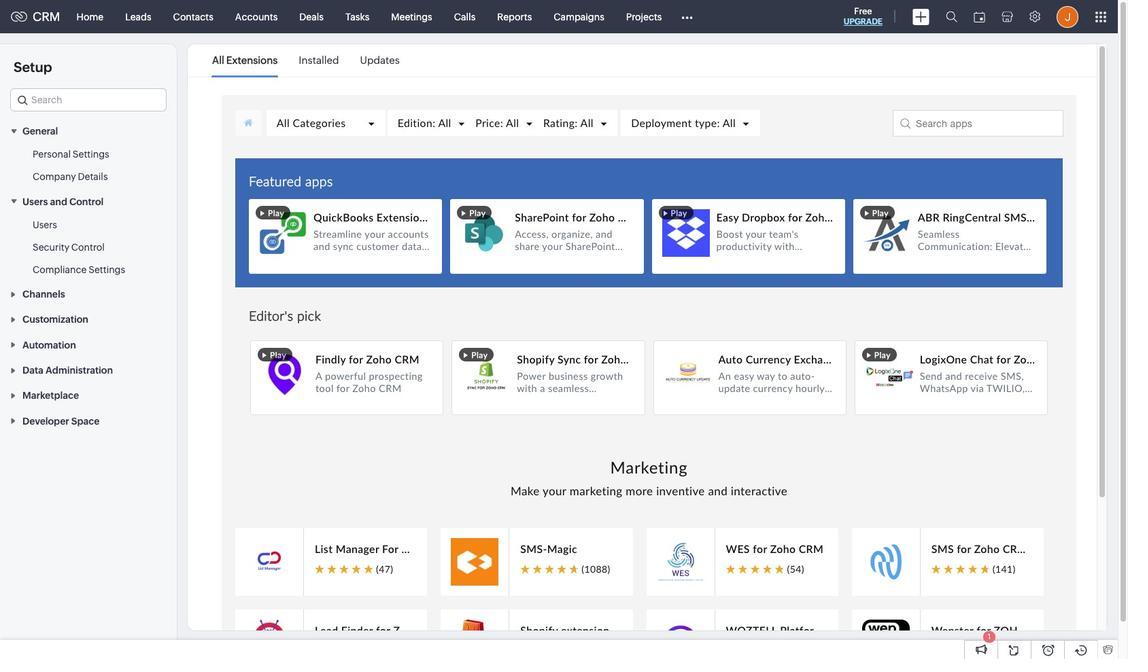Task type: vqa. For each thing, say whether or not it's contained in the screenshot.
Marketplace dropdown button
yes



Task type: locate. For each thing, give the bounding box(es) containing it.
all extensions
[[212, 54, 278, 66]]

meetings
[[391, 11, 433, 22]]

users up security
[[33, 220, 57, 230]]

0 vertical spatial users
[[22, 196, 48, 207]]

calendar image
[[974, 11, 986, 22]]

projects link
[[616, 0, 673, 33]]

users inside "users and control" dropdown button
[[22, 196, 48, 207]]

contacts
[[173, 11, 214, 22]]

leads
[[125, 11, 151, 22]]

developer space button
[[0, 408, 177, 434]]

free
[[855, 6, 873, 16]]

users
[[22, 196, 48, 207], [33, 220, 57, 230]]

channels
[[22, 289, 65, 300]]

Other Modules field
[[673, 6, 702, 28]]

users left and
[[22, 196, 48, 207]]

personal
[[33, 149, 71, 160]]

home
[[77, 11, 104, 22]]

installed link
[[299, 45, 339, 76]]

users inside users and control region
[[33, 220, 57, 230]]

1 vertical spatial control
[[71, 242, 105, 253]]

security
[[33, 242, 69, 253]]

settings inside general region
[[73, 149, 109, 160]]

control up compliance settings link
[[71, 242, 105, 253]]

projects
[[627, 11, 662, 22]]

1 vertical spatial users
[[33, 220, 57, 230]]

personal settings link
[[33, 148, 109, 161]]

control down details on the left top
[[69, 196, 104, 207]]

space
[[71, 416, 100, 427]]

calls link
[[443, 0, 487, 33]]

settings up "channels" dropdown button in the left top of the page
[[89, 264, 125, 275]]

create menu element
[[905, 0, 938, 33]]

data
[[22, 365, 43, 376]]

1 vertical spatial settings
[[89, 264, 125, 275]]

compliance settings
[[33, 264, 125, 275]]

and
[[50, 196, 67, 207]]

customization
[[22, 315, 88, 325]]

search image
[[946, 11, 958, 22]]

upgrade
[[844, 17, 883, 27]]

None field
[[10, 88, 167, 112]]

accounts link
[[224, 0, 289, 33]]

calls
[[454, 11, 476, 22]]

settings
[[73, 149, 109, 160], [89, 264, 125, 275]]

users and control button
[[0, 189, 177, 214]]

updates
[[360, 54, 400, 66]]

customization button
[[0, 307, 177, 332]]

settings up details on the left top
[[73, 149, 109, 160]]

general
[[22, 126, 58, 137]]

settings inside users and control region
[[89, 264, 125, 275]]

0 vertical spatial control
[[69, 196, 104, 207]]

channels button
[[0, 281, 177, 307]]

general button
[[0, 118, 177, 144]]

home link
[[66, 0, 114, 33]]

0 vertical spatial settings
[[73, 149, 109, 160]]

users link
[[33, 218, 57, 232]]

search element
[[938, 0, 966, 33]]

tasks link
[[335, 0, 381, 33]]

control
[[69, 196, 104, 207], [71, 242, 105, 253]]

crm link
[[11, 10, 60, 24]]



Task type: describe. For each thing, give the bounding box(es) containing it.
contacts link
[[162, 0, 224, 33]]

control inside region
[[71, 242, 105, 253]]

settings for compliance settings
[[89, 264, 125, 275]]

data administration
[[22, 365, 113, 376]]

general region
[[0, 144, 177, 189]]

updates link
[[360, 45, 400, 76]]

leads link
[[114, 0, 162, 33]]

automation
[[22, 340, 76, 351]]

extensions
[[226, 54, 278, 66]]

company details link
[[33, 170, 108, 184]]

data administration button
[[0, 358, 177, 383]]

deals link
[[289, 0, 335, 33]]

create menu image
[[913, 9, 930, 25]]

profile image
[[1057, 6, 1079, 28]]

1
[[988, 633, 991, 642]]

marketplace
[[22, 391, 79, 402]]

free upgrade
[[844, 6, 883, 27]]

compliance
[[33, 264, 87, 275]]

company
[[33, 172, 76, 183]]

users and control region
[[0, 214, 177, 281]]

Search text field
[[11, 89, 166, 111]]

administration
[[46, 365, 113, 376]]

installed
[[299, 54, 339, 66]]

settings for personal settings
[[73, 149, 109, 160]]

all extensions link
[[212, 45, 278, 76]]

users for users and control
[[22, 196, 48, 207]]

marketplace button
[[0, 383, 177, 408]]

details
[[78, 172, 108, 183]]

security control
[[33, 242, 105, 253]]

personal settings
[[33, 149, 109, 160]]

users for users
[[33, 220, 57, 230]]

company details
[[33, 172, 108, 183]]

developer space
[[22, 416, 100, 427]]

reports link
[[487, 0, 543, 33]]

deals
[[300, 11, 324, 22]]

reports
[[498, 11, 532, 22]]

security control link
[[33, 241, 105, 254]]

meetings link
[[381, 0, 443, 33]]

all
[[212, 54, 224, 66]]

campaigns link
[[543, 0, 616, 33]]

accounts
[[235, 11, 278, 22]]

users and control
[[22, 196, 104, 207]]

automation button
[[0, 332, 177, 358]]

campaigns
[[554, 11, 605, 22]]

developer
[[22, 416, 69, 427]]

compliance settings link
[[33, 263, 125, 277]]

tasks
[[346, 11, 370, 22]]

profile element
[[1049, 0, 1087, 33]]

control inside dropdown button
[[69, 196, 104, 207]]

crm
[[33, 10, 60, 24]]

setup
[[14, 59, 52, 75]]



